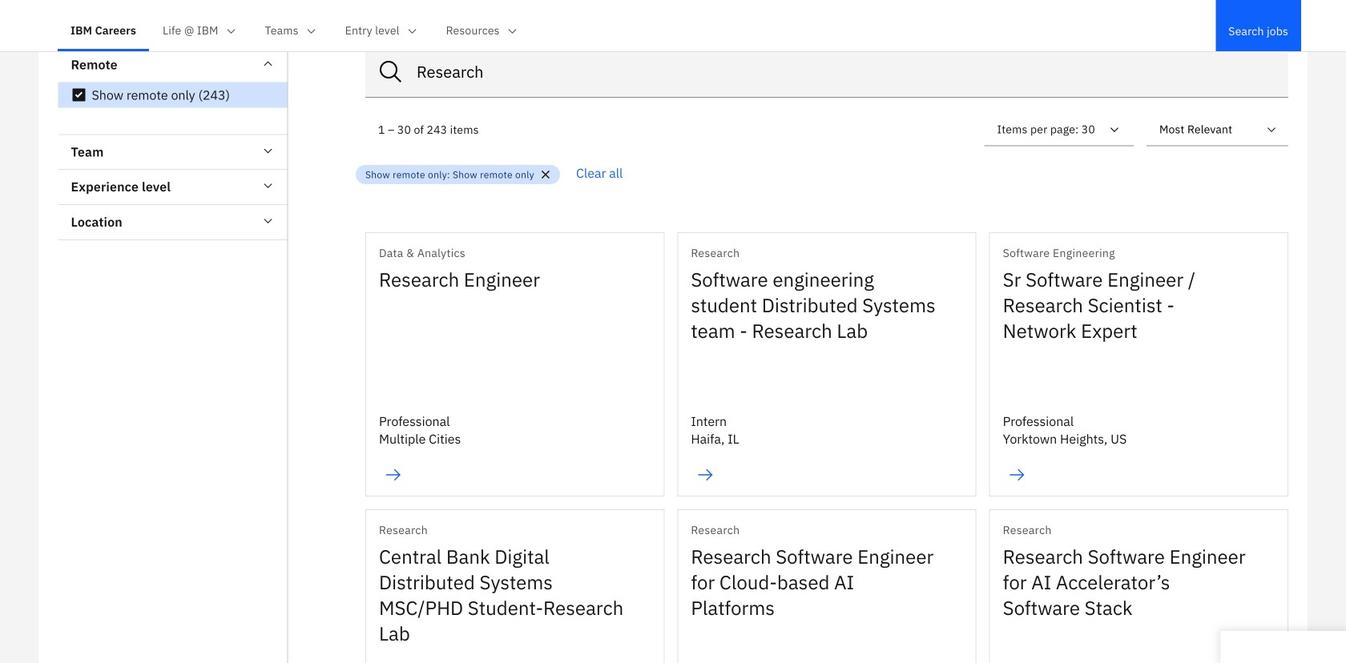 Task type: vqa. For each thing, say whether or not it's contained in the screenshot.
Open Cookie Preferences Modal section
yes



Task type: describe. For each thing, give the bounding box(es) containing it.
open cookie preferences modal section
[[1221, 631, 1346, 663]]



